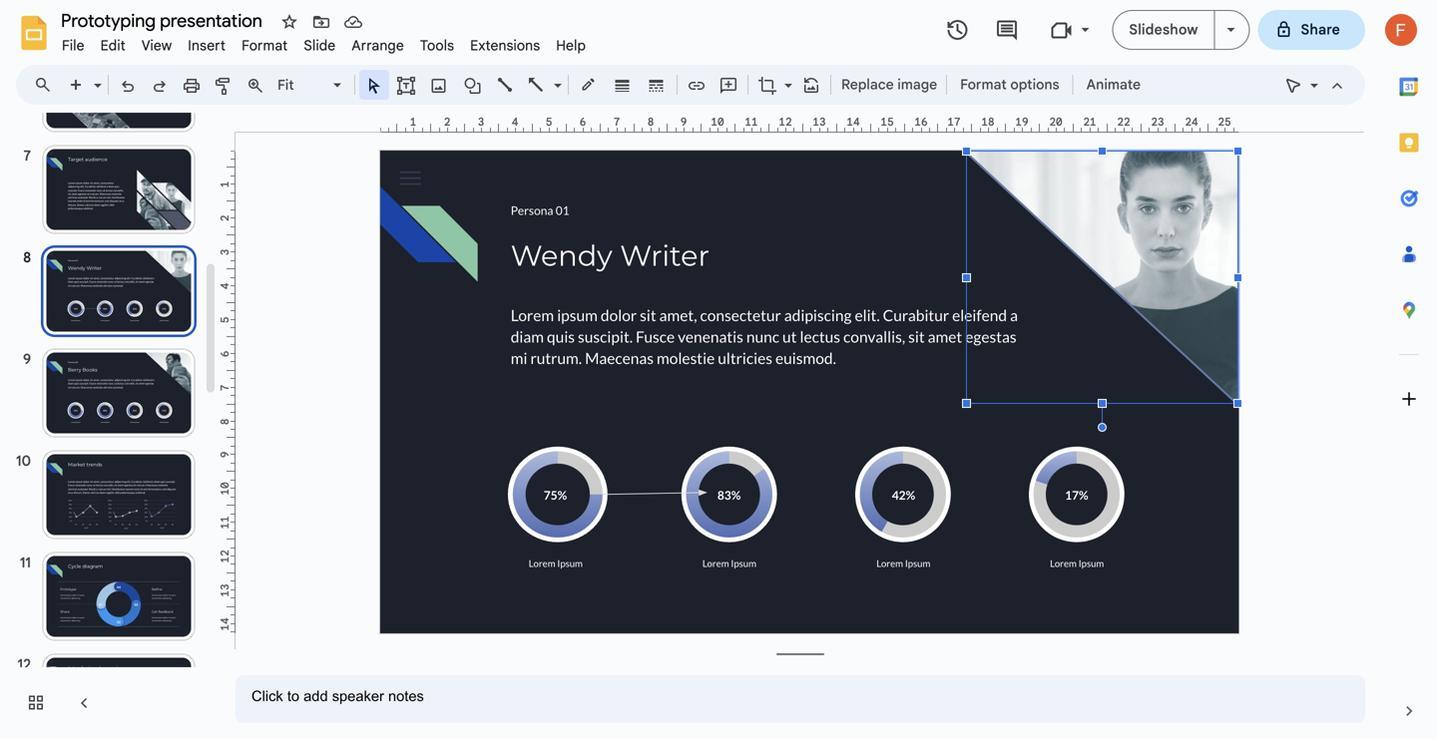 Task type: locate. For each thing, give the bounding box(es) containing it.
help menu item
[[548, 34, 594, 57]]

tab list
[[1382, 59, 1438, 684]]

menu bar
[[54, 26, 594, 59]]

Star checkbox
[[276, 8, 303, 36]]

menu bar inside menu bar banner
[[54, 26, 594, 59]]

arrange menu item
[[344, 34, 412, 57]]

line weight option
[[611, 71, 634, 99]]

slide
[[304, 37, 336, 54]]

application
[[0, 0, 1438, 740]]

menu bar containing file
[[54, 26, 594, 59]]

border color: transparent image
[[578, 71, 600, 97]]

Menus field
[[25, 71, 69, 99]]

image
[[898, 76, 938, 93]]

1 vertical spatial format
[[961, 76, 1007, 93]]

application containing slideshow
[[0, 0, 1438, 740]]

Zoom field
[[272, 71, 350, 100]]

insert
[[188, 37, 226, 54]]

insert menu item
[[180, 34, 234, 57]]

arrange
[[352, 37, 404, 54]]

slideshow button
[[1112, 10, 1215, 50]]

1 horizontal spatial format
[[961, 76, 1007, 93]]

format left options
[[961, 76, 1007, 93]]

replace
[[842, 76, 894, 93]]

slide menu item
[[296, 34, 344, 57]]

edit menu item
[[92, 34, 134, 57]]

Zoom text field
[[275, 71, 330, 99]]

0 horizontal spatial format
[[242, 37, 288, 54]]

file menu item
[[54, 34, 92, 57]]

format
[[242, 37, 288, 54], [961, 76, 1007, 93]]

edit
[[100, 37, 126, 54]]

format menu item
[[234, 34, 296, 57]]

format inside 'button'
[[961, 76, 1007, 93]]

format options button
[[952, 70, 1069, 100]]

slideshow
[[1129, 21, 1198, 38]]

0 vertical spatial format
[[242, 37, 288, 54]]

extensions
[[470, 37, 540, 54]]

shape image
[[462, 71, 485, 99]]

navigation
[[0, 0, 243, 740]]

Rename text field
[[54, 8, 274, 32]]

format inside menu item
[[242, 37, 288, 54]]

format down star 'checkbox'
[[242, 37, 288, 54]]

file
[[62, 37, 84, 54]]

options
[[1011, 76, 1060, 93]]



Task type: describe. For each thing, give the bounding box(es) containing it.
format for format options
[[961, 76, 1007, 93]]

animate button
[[1078, 70, 1150, 100]]

tab list inside menu bar banner
[[1382, 59, 1438, 684]]

animate
[[1087, 76, 1141, 93]]

presentation options image
[[1227, 28, 1235, 32]]

help
[[556, 37, 586, 54]]

line dash option
[[645, 71, 668, 99]]

share
[[1301, 21, 1341, 38]]

replace image button
[[836, 70, 943, 100]]

replace image
[[842, 76, 938, 93]]

format for format
[[242, 37, 288, 54]]

menu bar banner
[[0, 0, 1438, 740]]

format options
[[961, 76, 1060, 93]]

tools menu item
[[412, 34, 462, 57]]

main toolbar
[[59, 70, 1151, 100]]

extensions menu item
[[462, 34, 548, 57]]

view menu item
[[134, 34, 180, 57]]

view
[[142, 37, 172, 54]]

mode and view toolbar
[[1278, 65, 1354, 105]]

insert image image
[[428, 71, 451, 99]]

tools
[[420, 37, 454, 54]]

share button
[[1258, 10, 1366, 50]]



Task type: vqa. For each thing, say whether or not it's contained in the screenshot.
հայերեն at the left bottom
no



